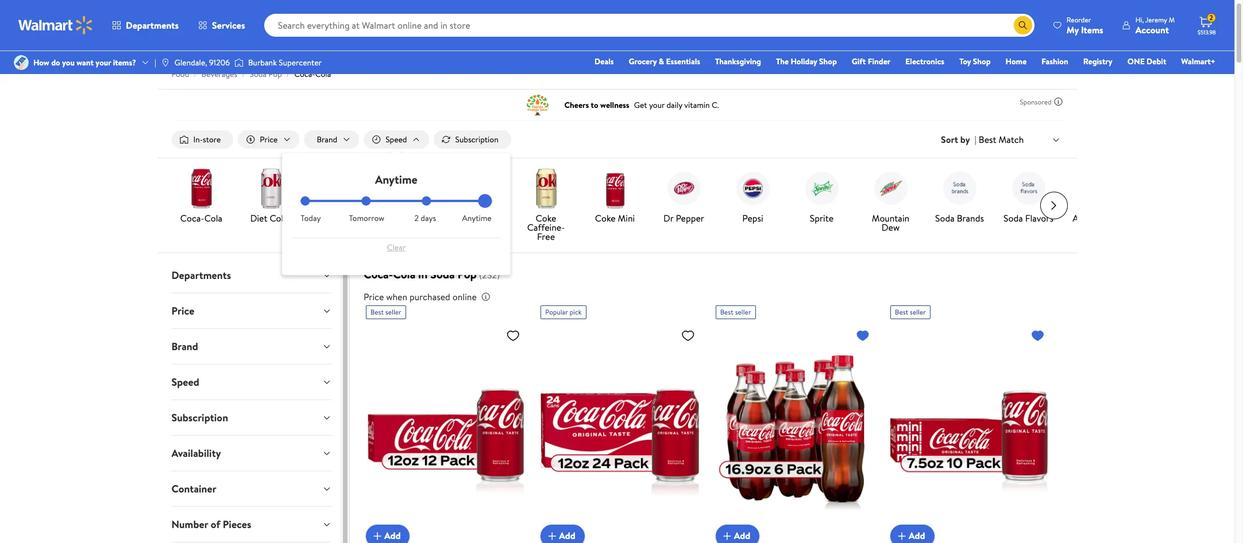 Task type: locate. For each thing, give the bounding box(es) containing it.
1 vertical spatial anytime
[[462, 213, 492, 224]]

1 horizontal spatial subscription
[[455, 134, 499, 145]]

soda left brands
[[936, 212, 955, 225]]

None radio
[[422, 197, 431, 206]]

coca-cola link down supercenter in the top left of the page
[[294, 68, 331, 80]]

departments down the "coca-cola"
[[172, 268, 231, 283]]

1 horizontal spatial |
[[975, 133, 977, 146]]

add button
[[366, 525, 410, 544], [541, 525, 585, 544], [716, 525, 760, 544], [891, 525, 935, 544]]

0 vertical spatial subscription
[[455, 134, 499, 145]]

soda flavors image
[[1008, 168, 1050, 209]]

brand
[[317, 134, 337, 145], [172, 340, 198, 354]]

0 horizontal spatial brand
[[172, 340, 198, 354]]

mountain dew link
[[861, 168, 921, 235]]

1 horizontal spatial brand
[[317, 134, 337, 145]]

1 vertical spatial price button
[[162, 294, 341, 329]]

remove from favorites list, coca-cola mini soda pop soft drink, 7.5 fl oz, 10 pack cans image
[[1031, 329, 1045, 343]]

best for 'coca-cola soda pop, 12 fl oz, 12 pack cans' image
[[371, 307, 384, 317]]

coca-cola soda pop, 12 fl oz, 24 pack cans image
[[541, 324, 700, 539]]

coke inside coke caffeine- free
[[536, 212, 557, 225]]

4 add from the left
[[909, 530, 926, 543]]

speed button up coke cherry image
[[364, 130, 429, 149]]

2 horizontal spatial pop
[[1107, 212, 1123, 225]]

dr pepper link
[[654, 168, 714, 225]]

1 vertical spatial brand
[[172, 340, 198, 354]]

you
[[62, 57, 75, 68]]

2 up the $513.98
[[1210, 13, 1214, 23]]

0 horizontal spatial  image
[[161, 58, 170, 67]]

1 horizontal spatial add to cart image
[[720, 530, 734, 543]]

electronics
[[906, 56, 945, 67]]

soda brands
[[936, 212, 984, 225]]

diet coke
[[250, 212, 290, 225]]

coca- down supercenter in the top left of the page
[[294, 68, 315, 80]]

coke
[[270, 212, 290, 225], [319, 212, 340, 225], [383, 212, 404, 225], [453, 212, 474, 225], [536, 212, 557, 225], [595, 212, 616, 225]]

2 seller from the left
[[735, 307, 751, 317]]

3 add from the left
[[734, 530, 751, 543]]

coke for coke mini
[[595, 212, 616, 225]]

cola down supercenter in the top left of the page
[[315, 68, 331, 80]]

0 vertical spatial brand
[[317, 134, 337, 145]]

seller for 'coca-cola soda pop, 12 fl oz, 12 pack cans' image
[[386, 307, 402, 317]]

0 vertical spatial 2
[[1210, 13, 1214, 23]]

 image left glendale,
[[161, 58, 170, 67]]

3 best seller from the left
[[895, 307, 926, 317]]

0 horizontal spatial 2
[[415, 213, 419, 224]]

cola down coca cola image
[[204, 212, 222, 225]]

pop left (232) on the left
[[458, 267, 477, 282]]

speed button up 'subscription' tab
[[162, 365, 341, 400]]

0 vertical spatial coca-
[[294, 68, 315, 80]]

registry link
[[1078, 55, 1118, 68]]

coke caffeine- free link
[[516, 168, 576, 244]]

add to cart image for 'coca-cola soda pop, 12 fl oz, 12 pack cans' image
[[371, 530, 384, 543]]

departments
[[126, 19, 179, 32], [172, 268, 231, 283]]

soda left "flavors"
[[1004, 212, 1023, 225]]

holiday
[[791, 56, 818, 67]]

best inside popup button
[[979, 133, 997, 146]]

| inside sort and filter section element
[[975, 133, 977, 146]]

1 vertical spatial cola
[[204, 212, 222, 225]]

add to cart image for popular
[[545, 530, 559, 543]]

purchased
[[410, 291, 450, 303]]

1 add button from the left
[[366, 525, 410, 544]]

soda brands link
[[930, 168, 990, 225]]

price button
[[238, 130, 300, 149], [162, 294, 341, 329]]

speed button
[[364, 130, 429, 149], [162, 365, 341, 400]]

2 coke from the left
[[319, 212, 340, 225]]

food / beverages / soda pop / coca-cola
[[172, 68, 331, 80]]

deals
[[595, 56, 614, 67]]

add button for coca-cola soda pop, 16.9 fl oz, 6 pack bottles image
[[716, 525, 760, 544]]

clear
[[387, 242, 406, 253]]

hi, jeremy m account
[[1136, 15, 1175, 36]]

vanilla
[[476, 212, 501, 225]]

subscription button
[[434, 130, 511, 149]]

1 vertical spatial pop
[[1107, 212, 1123, 225]]

price
[[260, 134, 278, 145], [364, 291, 384, 303], [172, 304, 194, 318]]

coke left mini
[[595, 212, 616, 225]]

0 horizontal spatial coca-
[[180, 212, 204, 225]]

in-store button
[[172, 130, 234, 149]]

2 horizontal spatial price
[[364, 291, 384, 303]]

coca-cola link down the in-store button
[[172, 168, 231, 225]]

1 horizontal spatial 2
[[1210, 13, 1214, 23]]

2 add to cart image from the left
[[720, 530, 734, 543]]

seller for coca-cola soda pop, 16.9 fl oz, 6 pack bottles image
[[735, 307, 751, 317]]

0 horizontal spatial /
[[194, 68, 197, 80]]

coke cherry image
[[388, 168, 429, 209]]

0 vertical spatial speed
[[386, 134, 407, 145]]

speed inside sort and filter section element
[[386, 134, 407, 145]]

subscription button
[[162, 401, 341, 436]]

1 horizontal spatial seller
[[735, 307, 751, 317]]

anytime down anytime radio
[[462, 213, 492, 224]]

1 horizontal spatial  image
[[234, 57, 244, 68]]

brand button up coke zero "image"
[[304, 130, 359, 149]]

coke left cherry
[[383, 212, 404, 225]]

| right 'by'
[[975, 133, 977, 146]]

coca- down coca cola image
[[180, 212, 204, 225]]

in
[[418, 267, 428, 282]]

0 vertical spatial cola
[[315, 68, 331, 80]]

deals link
[[590, 55, 619, 68]]

None range field
[[301, 200, 492, 202]]

pop
[[269, 68, 282, 80], [1107, 212, 1123, 225], [458, 267, 477, 282]]

1 vertical spatial coca-cola link
[[172, 168, 231, 225]]

 image
[[234, 57, 244, 68], [161, 58, 170, 67]]

1 horizontal spatial price
[[260, 134, 278, 145]]

add to cart image
[[371, 530, 384, 543], [720, 530, 734, 543]]

all soda pop link
[[1068, 168, 1128, 225]]

2 horizontal spatial seller
[[910, 307, 926, 317]]

6 coke from the left
[[595, 212, 616, 225]]

pepper
[[676, 212, 705, 225]]

0 horizontal spatial subscription
[[172, 411, 228, 425]]

add for coca-cola soda pop, 16.9 fl oz, 6 pack bottles image
[[734, 530, 751, 543]]

walmart+ link
[[1176, 55, 1221, 68]]

departments button up price tab
[[162, 258, 341, 293]]

2 vertical spatial coca-
[[364, 267, 393, 282]]

1 vertical spatial brand button
[[162, 329, 341, 364]]

best match
[[979, 133, 1024, 146]]

flavors
[[1026, 212, 1054, 225]]

2 horizontal spatial coca-
[[364, 267, 393, 282]]

|
[[155, 57, 156, 68], [975, 133, 977, 146]]

1 horizontal spatial anytime
[[462, 213, 492, 224]]

your
[[96, 57, 111, 68]]

coca-cola soda pop, 12 fl oz, 12 pack cans image
[[366, 324, 525, 539]]

 image right 91206
[[234, 57, 244, 68]]

3 seller from the left
[[910, 307, 926, 317]]

1 vertical spatial |
[[975, 133, 977, 146]]

2 add button from the left
[[541, 525, 585, 544]]

cola for coca-cola in soda pop (232)
[[393, 267, 416, 282]]

1 horizontal spatial pop
[[458, 267, 477, 282]]

1 add to cart image from the left
[[371, 530, 384, 543]]

1 add from the left
[[384, 530, 401, 543]]

subscription up availability
[[172, 411, 228, 425]]

gift
[[852, 56, 866, 67]]

store
[[203, 134, 221, 145]]

anytime up how fast do you want your order? 'option group'
[[375, 172, 418, 187]]

0 vertical spatial price button
[[238, 130, 300, 149]]

subscription up coke vanilla image
[[455, 134, 499, 145]]

when
[[386, 291, 407, 303]]

2 best seller from the left
[[720, 307, 751, 317]]

/ down glendale,
[[194, 68, 197, 80]]

Search search field
[[264, 14, 1035, 37]]

3 coke from the left
[[383, 212, 404, 225]]

2 vertical spatial cola
[[393, 267, 416, 282]]

cola
[[315, 68, 331, 80], [204, 212, 222, 225], [393, 267, 416, 282]]

0 vertical spatial departments
[[126, 19, 179, 32]]

 image
[[14, 55, 29, 70]]

soda flavors
[[1004, 212, 1054, 225]]

want
[[77, 57, 94, 68]]

brand button up speed tab
[[162, 329, 341, 364]]

0 horizontal spatial add to cart image
[[545, 530, 559, 543]]

coca- for coca-cola
[[180, 212, 204, 225]]

none radio inside how fast do you want your order? 'option group'
[[422, 197, 431, 206]]

best seller
[[371, 307, 402, 317], [720, 307, 751, 317], [895, 307, 926, 317]]

best
[[979, 133, 997, 146], [371, 307, 384, 317], [720, 307, 734, 317], [895, 307, 909, 317]]

1 horizontal spatial shop
[[973, 56, 991, 67]]

do
[[51, 57, 60, 68]]

0 horizontal spatial price
[[172, 304, 194, 318]]

in-
[[193, 134, 203, 145]]

| right "items?"
[[155, 57, 156, 68]]

0 horizontal spatial speed
[[172, 375, 199, 390]]

1 vertical spatial departments button
[[162, 258, 341, 293]]

add to cart image
[[545, 530, 559, 543], [895, 530, 909, 543]]

0 horizontal spatial seller
[[386, 307, 402, 317]]

0 horizontal spatial speed button
[[162, 365, 341, 400]]

departments tab
[[162, 258, 341, 293]]

toy
[[960, 56, 971, 67]]

0 horizontal spatial best seller
[[371, 307, 402, 317]]

best seller for coca-cola soda pop, 16.9 fl oz, 6 pack bottles image
[[720, 307, 751, 317]]

subscription inside button
[[455, 134, 499, 145]]

the holiday shop link
[[771, 55, 842, 68]]

Anytime radio
[[483, 197, 492, 206]]

items?
[[113, 57, 136, 68]]

1 vertical spatial coca-
[[180, 212, 204, 225]]

2 add to cart image from the left
[[895, 530, 909, 543]]

0 vertical spatial pop
[[269, 68, 282, 80]]

1 coke from the left
[[270, 212, 290, 225]]

m
[[1169, 15, 1175, 24]]

coke for coke caffeine- free
[[536, 212, 557, 225]]

0 horizontal spatial cola
[[204, 212, 222, 225]]

speed tab
[[162, 365, 341, 400]]

zero
[[342, 212, 360, 225]]

/ left the 'soda pop' link
[[242, 68, 245, 80]]

coca-cola
[[180, 212, 222, 225]]

0 horizontal spatial shop
[[819, 56, 837, 67]]

4 coke from the left
[[453, 212, 474, 225]]

0 vertical spatial departments button
[[102, 11, 189, 39]]

/ down burbank supercenter
[[287, 68, 290, 80]]

food link
[[172, 68, 189, 80]]

supercenter
[[279, 57, 322, 68]]

add button for coca-cola soda pop, 12 fl oz, 24 pack cans image on the bottom of the page
[[541, 525, 585, 544]]

3 add button from the left
[[716, 525, 760, 544]]

0 horizontal spatial add to cart image
[[371, 530, 384, 543]]

subscription inside dropdown button
[[172, 411, 228, 425]]

1 vertical spatial 2
[[415, 213, 419, 224]]

glendale, 91206
[[175, 57, 230, 68]]

walmart image
[[18, 16, 93, 34]]

days
[[421, 213, 436, 224]]

best for coca-cola soda pop, 16.9 fl oz, 6 pack bottles image
[[720, 307, 734, 317]]

coke up "free"
[[536, 212, 557, 225]]

price button up diet coke image
[[238, 130, 300, 149]]

best for coca-cola mini soda pop soft drink, 7.5 fl oz, 10 pack cans image
[[895, 307, 909, 317]]

coca- up when
[[364, 267, 393, 282]]

2 horizontal spatial /
[[287, 68, 290, 80]]

coca-cola soda pop, 16.9 fl oz, 6 pack bottles image
[[716, 324, 875, 539]]

add for 'coca-cola soda pop, 12 fl oz, 12 pack cans' image
[[384, 530, 401, 543]]

all
[[1073, 212, 1083, 225]]

0 vertical spatial |
[[155, 57, 156, 68]]

ad disclaimer and feedback for skylinedisplayad image
[[1054, 97, 1063, 106]]

2 inside 2 $513.98
[[1210, 13, 1214, 23]]

price inside tab
[[172, 304, 194, 318]]

cola for coca-cola
[[204, 212, 222, 225]]

popular
[[545, 307, 568, 317]]

remove from favorites list, coca-cola soda pop, 16.9 fl oz, 6 pack bottles image
[[856, 329, 870, 343]]

2
[[1210, 13, 1214, 23], [415, 213, 419, 224]]

departments up "items?"
[[126, 19, 179, 32]]

shop right "holiday"
[[819, 56, 837, 67]]

shop right toy
[[973, 56, 991, 67]]

0 horizontal spatial pop
[[269, 68, 282, 80]]

1 horizontal spatial coca-
[[294, 68, 315, 80]]

coke for coke vanilla
[[453, 212, 474, 225]]

1 horizontal spatial speed
[[386, 134, 407, 145]]

1 horizontal spatial best seller
[[720, 307, 751, 317]]

diet coke link
[[240, 168, 300, 225]]

1 seller from the left
[[386, 307, 402, 317]]

0 vertical spatial brand button
[[304, 130, 359, 149]]

price when purchased online
[[364, 291, 477, 303]]

2 inside how fast do you want your order? 'option group'
[[415, 213, 419, 224]]

best seller for coca-cola mini soda pop soft drink, 7.5 fl oz, 10 pack cans image
[[895, 307, 926, 317]]

sprite image
[[801, 168, 843, 209]]

2 vertical spatial price
[[172, 304, 194, 318]]

add button for coca-cola mini soda pop soft drink, 7.5 fl oz, 10 pack cans image
[[891, 525, 935, 544]]

4 add button from the left
[[891, 525, 935, 544]]

2 horizontal spatial best seller
[[895, 307, 926, 317]]

sprite
[[810, 212, 834, 225]]

0 vertical spatial coca-cola link
[[294, 68, 331, 80]]

pop right all
[[1107, 212, 1123, 225]]

1 best seller from the left
[[371, 307, 402, 317]]

coke for coke zero
[[319, 212, 340, 225]]

grocery & essentials link
[[624, 55, 706, 68]]

coke mini link
[[585, 168, 645, 225]]

departments button up "items?"
[[102, 11, 189, 39]]

1 horizontal spatial speed button
[[364, 130, 429, 149]]

0 vertical spatial anytime
[[375, 172, 418, 187]]

subscription tab
[[162, 401, 341, 436]]

1 add to cart image from the left
[[545, 530, 559, 543]]

sponsored
[[1020, 97, 1052, 107]]

coca cola image
[[181, 168, 222, 209]]

price button up brand tab
[[162, 294, 341, 329]]

coke left vanilla
[[453, 212, 474, 225]]

finder
[[868, 56, 891, 67]]

2 add from the left
[[559, 530, 576, 543]]

coca- for coca-cola in soda pop (232)
[[364, 267, 393, 282]]

coke mini image
[[594, 168, 636, 209]]

5 coke from the left
[[536, 212, 557, 225]]

1 vertical spatial speed
[[172, 375, 199, 390]]

thanksgiving
[[715, 56, 761, 67]]

1 horizontal spatial /
[[242, 68, 245, 80]]

(232)
[[479, 269, 500, 282]]

0 vertical spatial price
[[260, 134, 278, 145]]

coke left zero
[[319, 212, 340, 225]]

1 vertical spatial price
[[364, 291, 384, 303]]

by
[[961, 133, 970, 146]]

debit
[[1147, 56, 1167, 67]]

cola left in
[[393, 267, 416, 282]]

1 / from the left
[[194, 68, 197, 80]]

1 vertical spatial departments
[[172, 268, 231, 283]]

soda
[[250, 68, 267, 80], [936, 212, 955, 225], [1004, 212, 1023, 225], [1086, 212, 1105, 225], [430, 267, 455, 282]]

departments button
[[102, 11, 189, 39], [162, 258, 341, 293]]

coke right "diet" at the left of page
[[270, 212, 290, 225]]

0 vertical spatial speed button
[[364, 130, 429, 149]]

toy shop link
[[955, 55, 996, 68]]

reorder
[[1067, 15, 1091, 24]]

0 horizontal spatial anytime
[[375, 172, 418, 187]]

pop down burbank supercenter
[[269, 68, 282, 80]]

coke cherry link
[[378, 168, 438, 225]]

legal information image
[[481, 293, 491, 302]]

coke zero image
[[319, 168, 360, 209]]

2 horizontal spatial cola
[[393, 267, 416, 282]]

1 horizontal spatial add to cart image
[[895, 530, 909, 543]]

reorder my items
[[1067, 15, 1104, 36]]

1 vertical spatial subscription
[[172, 411, 228, 425]]

2 left days
[[415, 213, 419, 224]]

best seller for 'coca-cola soda pop, 12 fl oz, 12 pack cans' image
[[371, 307, 402, 317]]



Task type: vqa. For each thing, say whether or not it's contained in the screenshot.
the bottommost SPEED
yes



Task type: describe. For each thing, give the bounding box(es) containing it.
1 shop from the left
[[819, 56, 837, 67]]

thanksgiving link
[[710, 55, 767, 68]]

add to favorites list, coca-cola soda pop, 12 fl oz, 24 pack cans image
[[681, 329, 695, 343]]

soda down burbank
[[250, 68, 267, 80]]

Tomorrow radio
[[361, 197, 371, 206]]

of
[[211, 518, 220, 532]]

2 days
[[415, 213, 436, 224]]

next slide for chipmodulewithimages list image
[[1040, 192, 1068, 220]]

jeremy
[[1146, 15, 1168, 24]]

sort and filter section element
[[158, 121, 1077, 158]]

2 shop from the left
[[973, 56, 991, 67]]

container
[[172, 482, 216, 497]]

dr
[[664, 212, 674, 225]]

online
[[453, 291, 477, 303]]

soda flavors link
[[999, 168, 1059, 225]]

1 horizontal spatial cola
[[315, 68, 331, 80]]

my
[[1067, 23, 1079, 36]]

all soda pop
[[1073, 212, 1123, 225]]

number of pieces
[[172, 518, 251, 532]]

toy shop
[[960, 56, 991, 67]]

coke zero link
[[309, 168, 369, 225]]

gift finder
[[852, 56, 891, 67]]

in-store
[[193, 134, 221, 145]]

add to favorites list, coca-cola soda pop, 12 fl oz, 12 pack cans image
[[506, 329, 520, 343]]

container tab
[[162, 472, 341, 507]]

$513.98
[[1198, 28, 1216, 36]]

pick
[[570, 307, 582, 317]]

coke mini
[[595, 212, 635, 225]]

how
[[33, 57, 49, 68]]

speed inside tab
[[172, 375, 199, 390]]

burbank
[[248, 57, 277, 68]]

2 / from the left
[[242, 68, 245, 80]]

beverages
[[201, 68, 237, 80]]

 image for glendale, 91206
[[161, 58, 170, 67]]

2 for 2 days
[[415, 213, 419, 224]]

2 vertical spatial pop
[[458, 267, 477, 282]]

3 / from the left
[[287, 68, 290, 80]]

departments inside departments tab
[[172, 268, 231, 283]]

the holiday shop
[[776, 56, 837, 67]]

soda pop link
[[250, 68, 282, 80]]

sort by |
[[941, 133, 977, 146]]

pop inside all soda pop link
[[1107, 212, 1123, 225]]

coke caffeine-free image
[[526, 168, 567, 209]]

brand inside brand tab
[[172, 340, 198, 354]]

sprite link
[[792, 168, 852, 225]]

caffeine-
[[527, 221, 565, 234]]

availability tab
[[162, 436, 341, 471]]

Walmart Site-Wide search field
[[264, 14, 1035, 37]]

price button inside sort and filter section element
[[238, 130, 300, 149]]

coca-cola mini soda pop soft drink, 7.5 fl oz, 10 pack cans image
[[891, 324, 1050, 539]]

add for coca-cola mini soda pop soft drink, 7.5 fl oz, 10 pack cans image
[[909, 530, 926, 543]]

coke for coke cherry
[[383, 212, 404, 225]]

add for coca-cola soda pop, 12 fl oz, 24 pack cans image on the bottom of the page
[[559, 530, 576, 543]]

add to cart image for coca-cola soda pop, 16.9 fl oz, 6 pack bottles image
[[720, 530, 734, 543]]

match
[[999, 133, 1024, 146]]

2 for 2 $513.98
[[1210, 13, 1214, 23]]

coke vanilla image
[[457, 168, 498, 209]]

pepsi image
[[732, 168, 774, 209]]

2 $513.98
[[1198, 13, 1216, 36]]

brands
[[957, 212, 984, 225]]

pepsi link
[[723, 168, 783, 225]]

pieces
[[223, 518, 251, 532]]

gift finder link
[[847, 55, 896, 68]]

search icon image
[[1019, 21, 1028, 30]]

brand tab
[[162, 329, 341, 364]]

clear search field text image
[[1000, 20, 1010, 30]]

coke zero
[[319, 212, 360, 225]]

number of pieces tab
[[162, 507, 341, 543]]

speed button inside sort and filter section element
[[364, 130, 429, 149]]

registry
[[1084, 56, 1113, 67]]

tomorrow
[[349, 213, 384, 224]]

number of pieces button
[[162, 507, 341, 543]]

0 horizontal spatial |
[[155, 57, 156, 68]]

0 horizontal spatial coca-cola link
[[172, 168, 231, 225]]

home link
[[1001, 55, 1032, 68]]

account
[[1136, 23, 1169, 36]]

coke cherry
[[383, 212, 434, 225]]

availability button
[[162, 436, 341, 471]]

add to cart image for best
[[895, 530, 909, 543]]

items
[[1081, 23, 1104, 36]]

how fast do you want your order? option group
[[301, 197, 492, 224]]

today
[[301, 213, 321, 224]]

diet coke image
[[250, 168, 291, 209]]

1 horizontal spatial coca-cola link
[[294, 68, 331, 80]]

soda right in
[[430, 267, 455, 282]]

seller for coca-cola mini soda pop soft drink, 7.5 fl oz, 10 pack cans image
[[910, 307, 926, 317]]

coke caffeine- free
[[527, 212, 565, 243]]

the
[[776, 56, 789, 67]]

price inside sort and filter section element
[[260, 134, 278, 145]]

services
[[212, 19, 245, 32]]

number
[[172, 518, 208, 532]]

one debit
[[1128, 56, 1167, 67]]

grocery
[[629, 56, 657, 67]]

fashion
[[1042, 56, 1069, 67]]

best match button
[[977, 132, 1063, 147]]

soda right all
[[1086, 212, 1105, 225]]

&
[[659, 56, 664, 67]]

soda brands image
[[939, 168, 981, 209]]

walmart+
[[1182, 56, 1216, 67]]

brand inside sort and filter section element
[[317, 134, 337, 145]]

anytime inside how fast do you want your order? 'option group'
[[462, 213, 492, 224]]

price tab
[[162, 294, 341, 329]]

glendale,
[[175, 57, 207, 68]]

hi,
[[1136, 15, 1144, 24]]

food
[[172, 68, 189, 80]]

sort
[[941, 133, 958, 146]]

 image for burbank supercenter
[[234, 57, 244, 68]]

essentials
[[666, 56, 700, 67]]

services button
[[189, 11, 255, 39]]

dr pepper
[[664, 212, 705, 225]]

burbank supercenter
[[248, 57, 322, 68]]

Today radio
[[301, 197, 310, 206]]

how do you want your items?
[[33, 57, 136, 68]]

fashion link
[[1037, 55, 1074, 68]]

dr pepper image
[[663, 168, 705, 209]]

one
[[1128, 56, 1145, 67]]

container button
[[162, 472, 341, 507]]

electronics link
[[901, 55, 950, 68]]

brand button inside sort and filter section element
[[304, 130, 359, 149]]

mountain dew image
[[870, 168, 912, 209]]

add button for 'coca-cola soda pop, 12 fl oz, 12 pack cans' image
[[366, 525, 410, 544]]

1 vertical spatial speed button
[[162, 365, 341, 400]]



